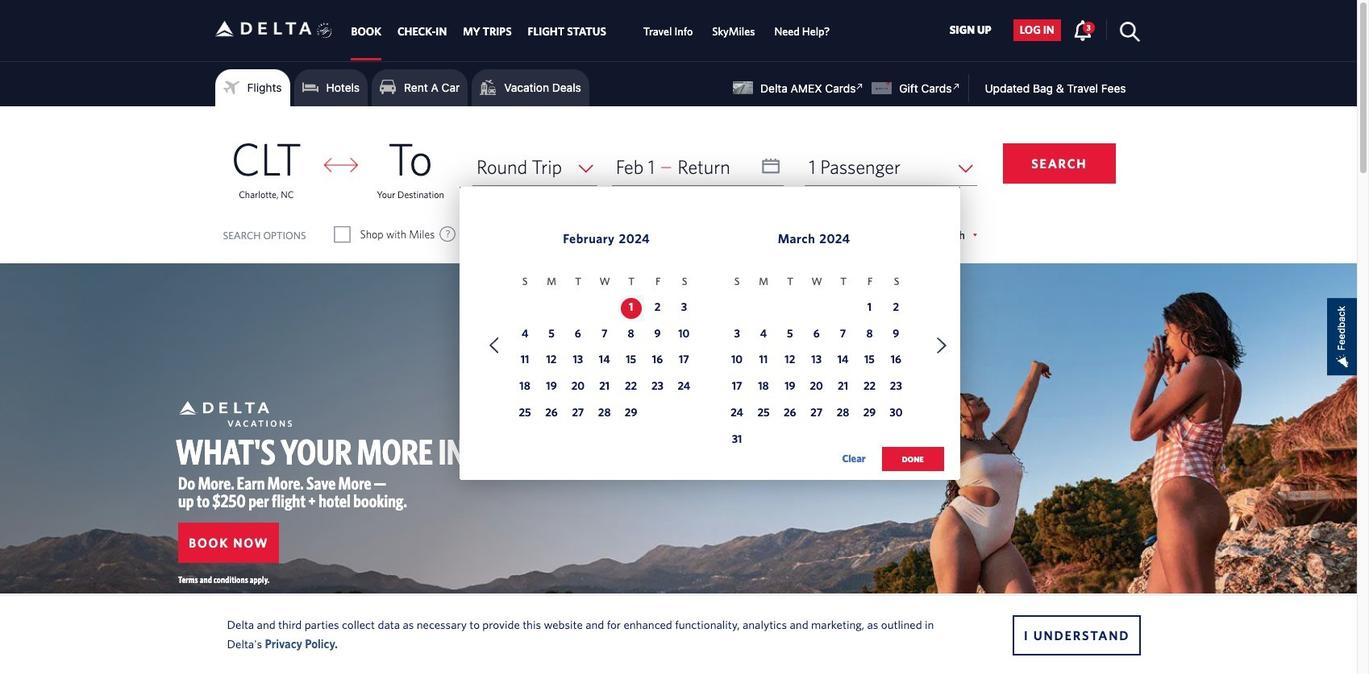 Task type: vqa. For each thing, say whether or not it's contained in the screenshot.
Refundable Fares
no



Task type: locate. For each thing, give the bounding box(es) containing it.
None field
[[472, 148, 597, 186], [805, 148, 977, 186], [472, 148, 597, 186], [805, 148, 977, 186]]

tab panel
[[0, 106, 1357, 489]]

1 this link opens another site in a new window that may not follow the same accessibility policies as delta air lines. image from the left
[[853, 79, 868, 94]]

delta vacations logo image
[[179, 401, 292, 428]]

tab list
[[343, 0, 840, 61]]

0 horizontal spatial this link opens another site in a new window that may not follow the same accessibility policies as delta air lines. image
[[853, 79, 868, 94]]

this link opens another site in a new window that may not follow the same accessibility policies as delta air lines. image
[[853, 79, 868, 94], [949, 79, 964, 94]]

None checkbox
[[623, 227, 638, 243]]

None text field
[[612, 148, 784, 186]]

delta air lines image
[[215, 4, 312, 54]]

1 horizontal spatial this link opens another site in a new window that may not follow the same accessibility policies as delta air lines. image
[[949, 79, 964, 94]]

None checkbox
[[335, 227, 350, 243]]



Task type: describe. For each thing, give the bounding box(es) containing it.
calendar expanded, use arrow keys to select date application
[[459, 187, 960, 489]]

2 this link opens another site in a new window that may not follow the same accessibility policies as delta air lines. image from the left
[[949, 79, 964, 94]]

skyteam image
[[317, 6, 332, 56]]



